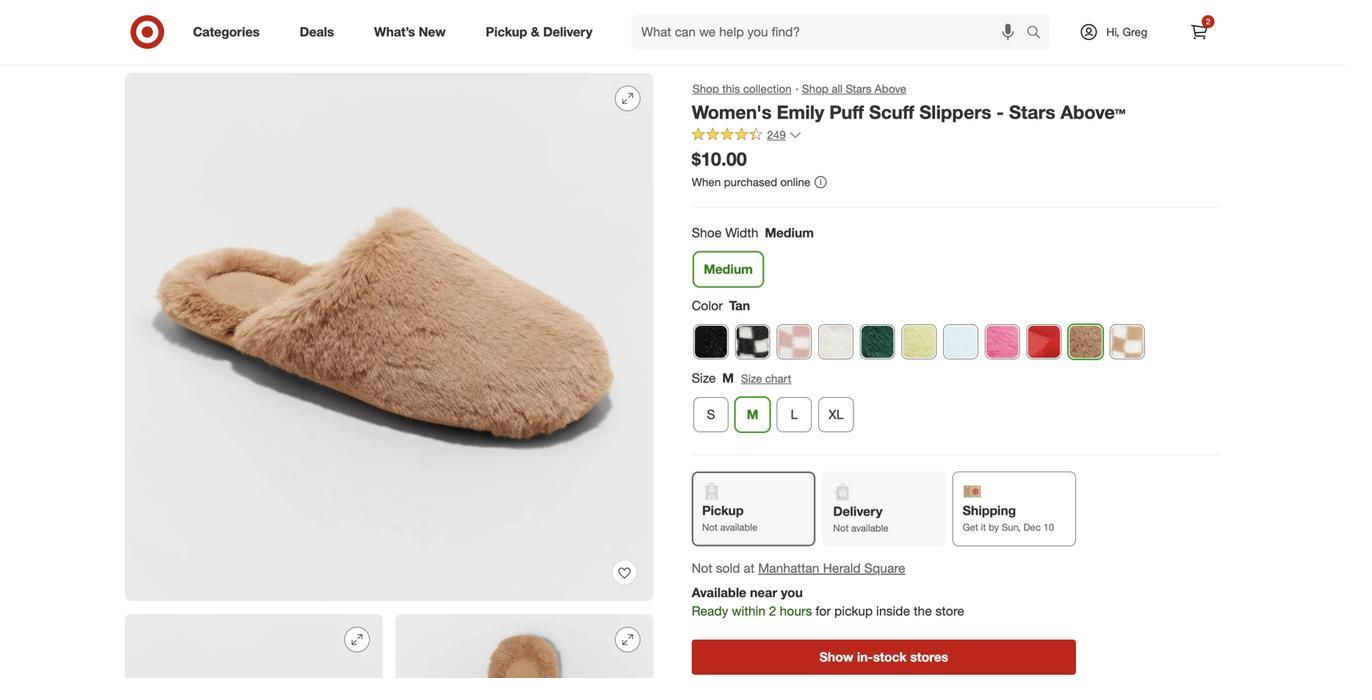 Task type: locate. For each thing, give the bounding box(es) containing it.
above
[[875, 82, 907, 96]]

size m size chart
[[692, 371, 792, 386]]

249 link
[[692, 127, 802, 146]]

medium right width
[[765, 225, 814, 241]]

target / clothing, shoes & accessories
[[125, 42, 320, 56]]

women's emily puff scuff slippers - stars above™
[[692, 101, 1126, 123]]

0 horizontal spatial shop
[[693, 82, 719, 96]]

shop left all
[[802, 82, 829, 96]]

inside
[[877, 604, 911, 619]]

0 horizontal spatial 2
[[769, 604, 777, 619]]

size left chart
[[741, 372, 763, 386]]

target link
[[125, 42, 156, 56]]

shop this collection
[[693, 82, 792, 96]]

group
[[690, 224, 1221, 293], [690, 369, 1221, 439]]

tan image
[[1069, 325, 1103, 359]]

at
[[744, 561, 755, 576]]

available for delivery
[[852, 522, 889, 534]]

clothing,
[[166, 42, 210, 56]]

green image
[[861, 325, 895, 359]]

size
[[692, 371, 716, 386], [741, 372, 763, 386]]

herald
[[823, 561, 861, 576]]

shop this collection link
[[692, 80, 793, 98]]

scuff
[[870, 101, 915, 123]]

width
[[726, 225, 759, 241]]

available
[[721, 522, 758, 534], [852, 522, 889, 534]]

pickup
[[486, 24, 528, 40], [703, 503, 744, 519]]

1 horizontal spatial shop
[[802, 82, 829, 96]]

xl link
[[819, 397, 854, 433]]

l link
[[777, 397, 812, 433]]

0 horizontal spatial pickup
[[486, 24, 528, 40]]

tan checker image
[[1111, 325, 1145, 359]]

shipping get it by sun, dec 10
[[963, 503, 1055, 534]]

not inside delivery not available
[[834, 522, 849, 534]]

l
[[791, 407, 798, 423]]

delivery inside pickup & delivery link
[[543, 24, 593, 40]]

1 shop from the left
[[693, 82, 719, 96]]

available inside delivery not available
[[852, 522, 889, 534]]

not up herald
[[834, 522, 849, 534]]

what's new link
[[361, 14, 466, 50]]

by
[[989, 522, 1000, 534]]

shoes
[[213, 42, 245, 56]]

0 horizontal spatial available
[[721, 522, 758, 534]]

0 horizontal spatial delivery
[[543, 24, 593, 40]]

available inside pickup not available
[[721, 522, 758, 534]]

0 vertical spatial stars
[[846, 82, 872, 96]]

0 vertical spatial delivery
[[543, 24, 593, 40]]

image gallery element
[[125, 73, 654, 678]]

1 horizontal spatial delivery
[[834, 504, 883, 520]]

shop left this
[[693, 82, 719, 96]]

1 horizontal spatial m
[[747, 407, 759, 423]]

it
[[981, 522, 987, 534]]

in-
[[857, 650, 873, 665]]

blush checker image
[[778, 325, 811, 359]]

delivery
[[543, 24, 593, 40], [834, 504, 883, 520]]

1 horizontal spatial pickup
[[703, 503, 744, 519]]

1 horizontal spatial size
[[741, 372, 763, 386]]

1 horizontal spatial medium
[[765, 225, 814, 241]]

advertisement region
[[112, 0, 1234, 25]]

0 vertical spatial pickup
[[486, 24, 528, 40]]

categories
[[193, 24, 260, 40]]

1 horizontal spatial stars
[[1010, 101, 1056, 123]]

shop
[[693, 82, 719, 96], [802, 82, 829, 96]]

show
[[820, 650, 854, 665]]

1 group from the top
[[690, 224, 1221, 293]]

1 vertical spatial group
[[690, 369, 1221, 439]]

m down size m size chart at the bottom
[[747, 407, 759, 423]]

0 vertical spatial 2
[[1207, 16, 1211, 26]]

manhattan
[[759, 561, 820, 576]]

available up square
[[852, 522, 889, 534]]

0 vertical spatial group
[[690, 224, 1221, 293]]

not up sold
[[703, 522, 718, 534]]

pickup for not
[[703, 503, 744, 519]]

pickup up sold
[[703, 503, 744, 519]]

size down black "icon"
[[692, 371, 716, 386]]

accessories
[[258, 42, 320, 56]]

show in-stock stores button
[[692, 640, 1077, 675]]

not inside pickup not available
[[703, 522, 718, 534]]

near
[[750, 585, 778, 601]]

group containing size
[[690, 369, 1221, 439]]

1 horizontal spatial available
[[852, 522, 889, 534]]

1 vertical spatial medium
[[704, 261, 753, 277]]

this
[[723, 82, 740, 96]]

2 shop from the left
[[802, 82, 829, 96]]

2 group from the top
[[690, 369, 1221, 439]]

m
[[723, 371, 734, 386], [747, 407, 759, 423]]

2
[[1207, 16, 1211, 26], [769, 604, 777, 619]]

pickup inside pickup not available
[[703, 503, 744, 519]]

slippers
[[920, 101, 992, 123]]

available up at
[[721, 522, 758, 534]]

women's emily puff scuff slippers - stars above™, 1 of 12 image
[[125, 73, 654, 602]]

stars right all
[[846, 82, 872, 96]]

get
[[963, 522, 979, 534]]

1 vertical spatial &
[[248, 42, 255, 56]]

s link
[[694, 397, 729, 433]]

pickup right new
[[486, 24, 528, 40]]

emily
[[777, 101, 825, 123]]

medium
[[765, 225, 814, 241], [704, 261, 753, 277]]

2 right greg
[[1207, 16, 1211, 26]]

2 down 'near'
[[769, 604, 777, 619]]

stars
[[846, 82, 872, 96], [1010, 101, 1056, 123]]

delivery not available
[[834, 504, 889, 534]]

medium link
[[694, 252, 764, 287]]

target
[[125, 42, 156, 56]]

collection
[[744, 82, 792, 96]]

1 vertical spatial delivery
[[834, 504, 883, 520]]

&
[[531, 24, 540, 40], [248, 42, 255, 56]]

medium up "color tan"
[[704, 261, 753, 277]]

1 vertical spatial pickup
[[703, 503, 744, 519]]

1 horizontal spatial &
[[531, 24, 540, 40]]

1 vertical spatial 2
[[769, 604, 777, 619]]

search button
[[1020, 14, 1058, 53]]

m left size chart button
[[723, 371, 734, 386]]

0 vertical spatial m
[[723, 371, 734, 386]]

when
[[692, 175, 721, 189]]

pickup for &
[[486, 24, 528, 40]]

shoe
[[692, 225, 722, 241]]

2 link
[[1182, 14, 1218, 50]]

within
[[732, 604, 766, 619]]

stars right -
[[1010, 101, 1056, 123]]

cream image
[[819, 325, 853, 359]]

stores
[[911, 650, 949, 665]]

0 horizontal spatial stars
[[846, 82, 872, 96]]

women's
[[692, 101, 772, 123]]

0 vertical spatial &
[[531, 24, 540, 40]]

What can we help you find? suggestions appear below search field
[[632, 14, 1031, 50]]

color tan
[[692, 298, 751, 313]]



Task type: vqa. For each thing, say whether or not it's contained in the screenshot.


Task type: describe. For each thing, give the bounding box(es) containing it.
0 horizontal spatial m
[[723, 371, 734, 386]]

hours
[[780, 604, 812, 619]]

above™
[[1061, 101, 1126, 123]]

women's emily puff scuff slippers - stars above™, 2 of 12 image
[[125, 614, 383, 678]]

shop for shop this collection
[[693, 82, 719, 96]]

2 inside available near you ready within 2 hours for pickup inside the store
[[769, 604, 777, 619]]

manhattan herald square button
[[759, 559, 906, 578]]

s
[[707, 407, 715, 423]]

m link
[[735, 397, 771, 433]]

shop for shop all stars above
[[802, 82, 829, 96]]

light blue image
[[944, 325, 978, 359]]

$10.00
[[692, 148, 747, 170]]

lemon yellow image
[[903, 325, 936, 359]]

not for delivery
[[834, 522, 849, 534]]

not sold at manhattan herald square
[[692, 561, 906, 576]]

not left sold
[[692, 561, 713, 576]]

1 horizontal spatial 2
[[1207, 16, 1211, 26]]

shop all stars above
[[802, 82, 907, 96]]

new
[[419, 24, 446, 40]]

pickup & delivery link
[[472, 14, 613, 50]]

group containing shoe width
[[690, 224, 1221, 293]]

stock
[[873, 650, 907, 665]]

249
[[767, 128, 786, 142]]

deals link
[[286, 14, 354, 50]]

puff
[[830, 101, 864, 123]]

what's new
[[374, 24, 446, 40]]

10
[[1044, 522, 1055, 534]]

hi, greg
[[1107, 25, 1148, 39]]

purchased
[[724, 175, 778, 189]]

greg
[[1123, 25, 1148, 39]]

deals
[[300, 24, 334, 40]]

categories link
[[179, 14, 280, 50]]

-
[[997, 101, 1004, 123]]

when purchased online
[[692, 175, 811, 189]]

size chart button
[[741, 370, 793, 388]]

0 horizontal spatial size
[[692, 371, 716, 386]]

pink image
[[986, 325, 1020, 359]]

pickup & delivery
[[486, 24, 593, 40]]

0 horizontal spatial medium
[[704, 261, 753, 277]]

search
[[1020, 26, 1058, 41]]

sun,
[[1002, 522, 1021, 534]]

pickup
[[835, 604, 873, 619]]

0 horizontal spatial &
[[248, 42, 255, 56]]

delivery inside delivery not available
[[834, 504, 883, 520]]

xl
[[829, 407, 844, 423]]

shoe width medium
[[692, 225, 814, 241]]

all
[[832, 82, 843, 96]]

black image
[[694, 325, 728, 359]]

what's
[[374, 24, 415, 40]]

online
[[781, 175, 811, 189]]

1 vertical spatial stars
[[1010, 101, 1056, 123]]

store
[[936, 604, 965, 619]]

/
[[159, 42, 163, 56]]

1 vertical spatial m
[[747, 407, 759, 423]]

dec
[[1024, 522, 1041, 534]]

chart
[[766, 372, 792, 386]]

0 vertical spatial medium
[[765, 225, 814, 241]]

you
[[781, 585, 803, 601]]

size inside size m size chart
[[741, 372, 763, 386]]

available for pickup
[[721, 522, 758, 534]]

women's emily puff scuff slippers - stars above™, 3 of 12 image
[[396, 614, 654, 678]]

red image
[[1028, 325, 1061, 359]]

not for pickup
[[703, 522, 718, 534]]

available
[[692, 585, 747, 601]]

hi,
[[1107, 25, 1120, 39]]

color
[[692, 298, 723, 313]]

the
[[914, 604, 932, 619]]

black check image
[[736, 325, 770, 359]]

tan
[[730, 298, 751, 313]]

pickup not available
[[703, 503, 758, 534]]

shipping
[[963, 503, 1017, 519]]

square
[[865, 561, 906, 576]]

ready
[[692, 604, 729, 619]]

show in-stock stores
[[820, 650, 949, 665]]

sold
[[716, 561, 740, 576]]

available near you ready within 2 hours for pickup inside the store
[[692, 585, 965, 619]]

for
[[816, 604, 831, 619]]



